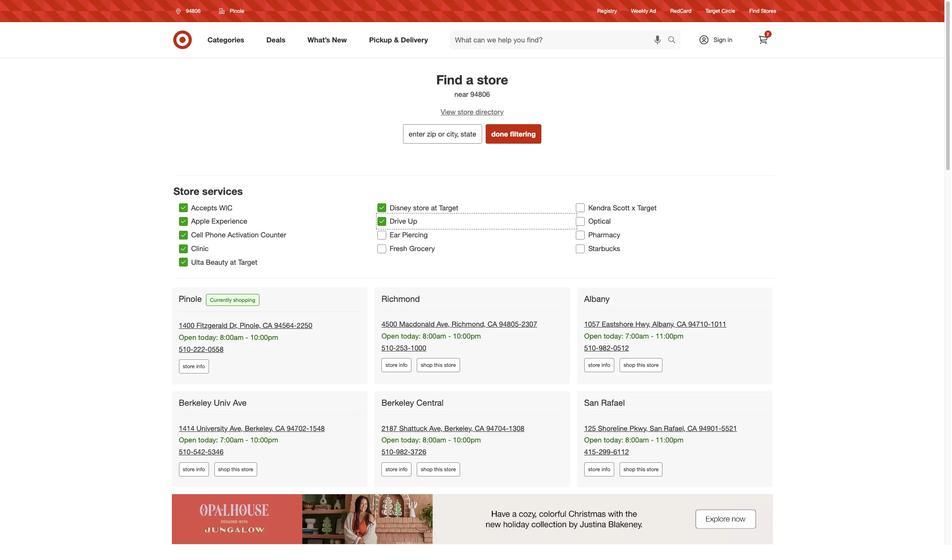 Task type: describe. For each thing, give the bounding box(es) containing it.
1000
[[411, 343, 426, 352]]

pharmacy
[[589, 230, 620, 239]]

Starbucks checkbox
[[576, 244, 585, 253]]

store info link for berkeley univ ave
[[179, 463, 209, 477]]

ear
[[390, 230, 400, 239]]

Kendra Scott x Target checkbox
[[576, 203, 585, 212]]

disney store at target
[[390, 203, 459, 212]]

Cell Phone Activation Counter checkbox
[[179, 231, 188, 239]]

1057 eastshore hwy, albany, ca 94710-1011 open today: 7:00am - 11:00pm 510-982-0512
[[584, 320, 727, 352]]

sign in link
[[691, 30, 747, 50]]

10:00pm for berkeley univ ave
[[250, 436, 278, 445]]

view
[[441, 107, 456, 116]]

open for pinole
[[179, 333, 196, 342]]

this for san rafael
[[637, 466, 646, 473]]

Pharmacy checkbox
[[576, 231, 585, 239]]

this for berkeley univ ave
[[231, 466, 240, 473]]

store down 1414 university ave, berkeley, ca 94702-1548 open today: 7:00am - 10:00pm 510-542-5346
[[241, 466, 253, 473]]

info for richmond
[[399, 362, 408, 368]]

415-
[[584, 448, 599, 456]]

ca for berkeley univ ave
[[275, 424, 285, 433]]

shattuck
[[399, 424, 427, 433]]

shop for albany
[[624, 362, 636, 368]]

2250
[[297, 321, 313, 330]]

shop this store for berkeley univ ave
[[218, 466, 253, 473]]

store info for pinole
[[183, 363, 205, 370]]

target for kendra scott x target
[[638, 203, 657, 212]]

experience
[[212, 217, 247, 226]]

albany link
[[584, 293, 612, 304]]

1057 eastshore hwy, albany, ca 94710-1011 link
[[584, 320, 727, 328]]

94564-
[[274, 321, 297, 330]]

this for albany
[[637, 362, 646, 368]]

new
[[332, 35, 347, 44]]

cell
[[191, 230, 203, 239]]

state
[[461, 129, 476, 138]]

activation
[[228, 230, 259, 239]]

510-253-1000 link
[[382, 343, 426, 352]]

1011
[[711, 320, 727, 328]]

0 vertical spatial san
[[584, 398, 599, 408]]

store down '542-'
[[183, 466, 195, 473]]

albany,
[[653, 320, 675, 328]]

cell phone activation counter
[[191, 230, 286, 239]]

Drive Up checkbox
[[377, 217, 386, 226]]

510-982-3726 link
[[382, 448, 426, 456]]

drive up
[[390, 217, 417, 226]]

done filtering
[[492, 129, 536, 138]]

near
[[455, 90, 469, 99]]

pinole inside dropdown button
[[230, 8, 244, 14]]

11:00pm inside 125 shoreline pkwy, san rafael, ca 94901-5521 open today: 8:00am - 11:00pm 415-299-6112
[[656, 436, 684, 445]]

415-299-6112 link
[[584, 448, 629, 456]]

10:00pm for berkeley central
[[453, 436, 481, 445]]

san inside 125 shoreline pkwy, san rafael, ca 94901-5521 open today: 8:00am - 11:00pm 415-299-6112
[[650, 424, 662, 433]]

fitzgerald
[[197, 321, 228, 330]]

shop for berkeley central
[[421, 466, 433, 473]]

target circle link
[[706, 7, 736, 15]]

ca for albany
[[677, 320, 687, 328]]

1308
[[509, 424, 525, 433]]

today: for berkeley central
[[401, 436, 421, 445]]

5346
[[208, 448, 224, 456]]

target for disney store at target
[[439, 203, 459, 212]]

grocery
[[409, 244, 435, 253]]

510-222-0558 link
[[179, 345, 224, 354]]

accepts
[[191, 203, 217, 212]]

berkeley, for berkeley central
[[445, 424, 473, 433]]

11:00pm inside 1057 eastshore hwy, albany, ca 94710-1011 open today: 7:00am - 11:00pm 510-982-0512
[[656, 331, 684, 340]]

253-
[[396, 343, 411, 352]]

- for pinole
[[246, 333, 248, 342]]

redcard
[[671, 8, 692, 14]]

zip
[[427, 129, 436, 138]]

store info for san rafael
[[588, 466, 611, 473]]

info for san rafael
[[602, 466, 611, 473]]

7:00am for berkeley univ ave
[[220, 436, 244, 445]]

94702-
[[287, 424, 309, 433]]

125 shoreline pkwy, san rafael, ca 94901-5521 open today: 8:00am - 11:00pm 415-299-6112
[[584, 424, 737, 456]]

510- for berkeley univ ave
[[179, 448, 193, 456]]

ca for pinole
[[263, 321, 272, 330]]

albany
[[584, 293, 610, 304]]

2187 shattuck ave, berkeley, ca 94704-1308 open today: 8:00am - 10:00pm 510-982-3726
[[382, 424, 525, 456]]

8:00am inside 125 shoreline pkwy, san rafael, ca 94901-5521 open today: 8:00am - 11:00pm 415-299-6112
[[626, 436, 649, 445]]

done
[[492, 129, 508, 138]]

store info for richmond
[[386, 362, 408, 368]]

clinic
[[191, 244, 209, 253]]

6112
[[613, 448, 629, 456]]

phone
[[205, 230, 226, 239]]

advertisement region
[[172, 494, 773, 544]]

today: inside 125 shoreline pkwy, san rafael, ca 94901-5521 open today: 8:00am - 11:00pm 415-299-6112
[[604, 436, 624, 445]]

store down 253-
[[386, 362, 398, 368]]

shop for berkeley univ ave
[[218, 466, 230, 473]]

store services group
[[179, 201, 775, 269]]

optical
[[589, 217, 611, 226]]

open inside 125 shoreline pkwy, san rafael, ca 94901-5521 open today: 8:00am - 11:00pm 415-299-6112
[[584, 436, 602, 445]]

info for albany
[[602, 362, 611, 368]]

at for store
[[431, 203, 437, 212]]

10:00pm for pinole
[[250, 333, 278, 342]]

shopping
[[233, 297, 255, 303]]

registry
[[598, 8, 617, 14]]

ear piercing
[[390, 230, 428, 239]]

1400
[[179, 321, 195, 330]]

- for richmond
[[448, 331, 451, 340]]

510- for richmond
[[382, 343, 396, 352]]

10:00pm for richmond
[[453, 331, 481, 340]]

1414 university ave, berkeley, ca 94702-1548 open today: 7:00am - 10:00pm 510-542-5346
[[179, 424, 325, 456]]

richmond link
[[382, 293, 422, 304]]

shop this store for albany
[[624, 362, 659, 368]]

0 horizontal spatial pinole
[[179, 293, 202, 304]]

982- for albany
[[599, 343, 614, 352]]

or
[[438, 129, 445, 138]]

8:00am for richmond
[[423, 331, 446, 340]]

shop this store button for albany
[[620, 358, 663, 372]]

today: for richmond
[[401, 331, 421, 340]]

richmond
[[382, 293, 420, 304]]

university
[[197, 424, 228, 433]]

store down 1057 eastshore hwy, albany, ca 94710-1011 open today: 7:00am - 11:00pm 510-982-0512
[[647, 362, 659, 368]]

kendra
[[589, 203, 611, 212]]

ad
[[650, 8, 656, 14]]

Optical checkbox
[[576, 217, 585, 226]]

store info for albany
[[588, 362, 611, 368]]

Disney store at Target checkbox
[[377, 203, 386, 212]]

125
[[584, 424, 596, 433]]

x
[[632, 203, 636, 212]]

ca for richmond
[[488, 320, 497, 328]]

94710-
[[689, 320, 711, 328]]

hwy,
[[636, 320, 651, 328]]

4500 macdonald ave, richmond, ca 94805-2307 open today: 8:00am - 10:00pm 510-253-1000
[[382, 320, 537, 352]]

ave, for richmond
[[437, 320, 450, 328]]

open for berkeley univ ave
[[179, 436, 196, 445]]

dr,
[[230, 321, 238, 330]]

0558
[[208, 345, 224, 354]]

san rafael
[[584, 398, 625, 408]]

5521
[[722, 424, 737, 433]]

search button
[[664, 30, 685, 51]]

drive
[[390, 217, 406, 226]]

ca for berkeley central
[[475, 424, 485, 433]]



Task type: locate. For each thing, give the bounding box(es) containing it.
2 berkeley, from the left
[[445, 424, 473, 433]]

8:00am down pkwy,
[[626, 436, 649, 445]]

berkeley up 1414
[[179, 398, 212, 408]]

ca inside 1057 eastshore hwy, albany, ca 94710-1011 open today: 7:00am - 11:00pm 510-982-0512
[[677, 320, 687, 328]]

open inside 1057 eastshore hwy, albany, ca 94710-1011 open today: 7:00am - 11:00pm 510-982-0512
[[584, 331, 602, 340]]

berkeley central link
[[382, 398, 446, 408]]

berkeley, for berkeley univ ave
[[245, 424, 273, 433]]

510-542-5346 link
[[179, 448, 224, 456]]

in
[[728, 36, 733, 43]]

shop this store button down '3726'
[[417, 463, 460, 477]]

1 vertical spatial at
[[230, 258, 236, 267]]

0 vertical spatial 982-
[[599, 343, 614, 352]]

open down 1057
[[584, 331, 602, 340]]

pinole up 1400
[[179, 293, 202, 304]]

1 horizontal spatial 94806
[[471, 90, 490, 99]]

berkeley univ ave
[[179, 398, 247, 408]]

- inside 1057 eastshore hwy, albany, ca 94710-1011 open today: 7:00am - 11:00pm 510-982-0512
[[651, 331, 654, 340]]

1 horizontal spatial pinole
[[230, 8, 244, 14]]

ave
[[233, 398, 247, 408]]

1 vertical spatial 7:00am
[[220, 436, 244, 445]]

store inside view store directory 'link'
[[458, 107, 474, 116]]

1057
[[584, 320, 600, 328]]

today: down shoreline
[[604, 436, 624, 445]]

at right "disney"
[[431, 203, 437, 212]]

ave, inside 4500 macdonald ave, richmond, ca 94805-2307 open today: 8:00am - 10:00pm 510-253-1000
[[437, 320, 450, 328]]

10:00pm inside 2187 shattuck ave, berkeley, ca 94704-1308 open today: 8:00am - 10:00pm 510-982-3726
[[453, 436, 481, 445]]

8:00am down dr,
[[220, 333, 244, 342]]

scott
[[613, 203, 630, 212]]

find stores
[[750, 8, 777, 14]]

982- inside 2187 shattuck ave, berkeley, ca 94704-1308 open today: 8:00am - 10:00pm 510-982-3726
[[396, 448, 411, 456]]

- down 2187 shattuck ave, berkeley, ca 94704-1308 link
[[448, 436, 451, 445]]

today: inside 1400 fitzgerald dr, pinole, ca 94564-2250 open today: 8:00am - 10:00pm 510-222-0558
[[198, 333, 218, 342]]

info down '542-'
[[196, 466, 205, 473]]

this for richmond
[[434, 362, 443, 368]]

store info link down 253-
[[382, 358, 412, 372]]

what's
[[308, 35, 330, 44]]

8:00am for berkeley central
[[423, 436, 446, 445]]

open up 415- at bottom
[[584, 436, 602, 445]]

510- inside 4500 macdonald ave, richmond, ca 94805-2307 open today: 8:00am - 10:00pm 510-253-1000
[[382, 343, 396, 352]]

berkeley, down ave
[[245, 424, 273, 433]]

What can we help you find? suggestions appear below search field
[[450, 30, 670, 50]]

1 horizontal spatial 982-
[[599, 343, 614, 352]]

510- for pinole
[[179, 345, 193, 354]]

8:00am inside 1400 fitzgerald dr, pinole, ca 94564-2250 open today: 8:00am - 10:00pm 510-222-0558
[[220, 333, 244, 342]]

info for berkeley univ ave
[[196, 466, 205, 473]]

10:00pm inside 1400 fitzgerald dr, pinole, ca 94564-2250 open today: 8:00am - 10:00pm 510-222-0558
[[250, 333, 278, 342]]

store down 125 shoreline pkwy, san rafael, ca 94901-5521 open today: 8:00am - 11:00pm 415-299-6112
[[647, 466, 659, 473]]

store info down 299-
[[588, 466, 611, 473]]

today: down university
[[198, 436, 218, 445]]

510- inside 1057 eastshore hwy, albany, ca 94710-1011 open today: 7:00am - 11:00pm 510-982-0512
[[584, 343, 599, 352]]

store info link
[[382, 358, 412, 372], [584, 358, 615, 372], [179, 360, 209, 374], [179, 463, 209, 477], [382, 463, 412, 477], [584, 463, 615, 477]]

open for richmond
[[382, 331, 399, 340]]

find for stores
[[750, 8, 760, 14]]

510-982-0512 link
[[584, 343, 629, 352]]

registry link
[[598, 7, 617, 15]]

store down "510-982-3726" link
[[386, 466, 398, 473]]

0 horizontal spatial 94806
[[186, 8, 201, 14]]

shop this store button
[[417, 358, 460, 372], [620, 358, 663, 372], [214, 463, 257, 477], [417, 463, 460, 477], [620, 463, 663, 477]]

982- for berkeley central
[[396, 448, 411, 456]]

info for berkeley central
[[399, 466, 408, 473]]

pickup
[[369, 35, 392, 44]]

510-
[[382, 343, 396, 352], [584, 343, 599, 352], [179, 345, 193, 354], [179, 448, 193, 456], [382, 448, 396, 456]]

shop down "0512"
[[624, 362, 636, 368]]

info down 510-982-0512 'link'
[[602, 362, 611, 368]]

shop for richmond
[[421, 362, 433, 368]]

weekly
[[631, 8, 648, 14]]

&
[[394, 35, 399, 44]]

city,
[[447, 129, 459, 138]]

store down 2187 shattuck ave, berkeley, ca 94704-1308 open today: 8:00am - 10:00pm 510-982-3726
[[444, 466, 456, 473]]

find stores link
[[750, 7, 777, 15]]

store down 415- at bottom
[[588, 466, 600, 473]]

pinole,
[[240, 321, 261, 330]]

find inside find a store near 94806
[[436, 72, 463, 88]]

510- inside 2187 shattuck ave, berkeley, ca 94704-1308 open today: 8:00am - 10:00pm 510-982-3726
[[382, 448, 396, 456]]

- inside 125 shoreline pkwy, san rafael, ca 94901-5521 open today: 8:00am - 11:00pm 415-299-6112
[[651, 436, 654, 445]]

today: inside 2187 shattuck ave, berkeley, ca 94704-1308 open today: 8:00am - 10:00pm 510-982-3726
[[401, 436, 421, 445]]

piercing
[[402, 230, 428, 239]]

510- inside 1414 university ave, berkeley, ca 94702-1548 open today: 7:00am - 10:00pm 510-542-5346
[[179, 448, 193, 456]]

11:00pm
[[656, 331, 684, 340], [656, 436, 684, 445]]

Accepts WIC checkbox
[[179, 203, 188, 212]]

open down the 2187
[[382, 436, 399, 445]]

10:00pm inside 4500 macdonald ave, richmond, ca 94805-2307 open today: 8:00am - 10:00pm 510-253-1000
[[453, 331, 481, 340]]

1 vertical spatial pinole
[[179, 293, 202, 304]]

store down 4500 macdonald ave, richmond, ca 94805-2307 open today: 8:00am - 10:00pm 510-253-1000 on the bottom
[[444, 362, 456, 368]]

store right view
[[458, 107, 474, 116]]

shop this store button for richmond
[[417, 358, 460, 372]]

0 horizontal spatial at
[[230, 258, 236, 267]]

weekly ad
[[631, 8, 656, 14]]

8:00am inside 4500 macdonald ave, richmond, ca 94805-2307 open today: 8:00am - 10:00pm 510-253-1000
[[423, 331, 446, 340]]

this down 1057 eastshore hwy, albany, ca 94710-1011 open today: 7:00am - 11:00pm 510-982-0512
[[637, 362, 646, 368]]

shop this store button for berkeley central
[[417, 463, 460, 477]]

this down 4500 macdonald ave, richmond, ca 94805-2307 open today: 8:00am - 10:00pm 510-253-1000 on the bottom
[[434, 362, 443, 368]]

shop this store button down 6112
[[620, 463, 663, 477]]

0 horizontal spatial 7:00am
[[220, 436, 244, 445]]

ca right 'albany,' at right
[[677, 320, 687, 328]]

store info link down '542-'
[[179, 463, 209, 477]]

1414
[[179, 424, 195, 433]]

ave, right shattuck
[[429, 424, 443, 433]]

store info link for albany
[[584, 358, 615, 372]]

10:00pm down pinole,
[[250, 333, 278, 342]]

this for berkeley central
[[434, 466, 443, 473]]

shop this store down "0512"
[[624, 362, 659, 368]]

510- down 1414
[[179, 448, 193, 456]]

Ulta Beauty at Target checkbox
[[179, 258, 188, 267]]

2 berkeley from the left
[[382, 398, 414, 408]]

find left stores
[[750, 8, 760, 14]]

sign
[[714, 36, 726, 43]]

store info down 222-
[[183, 363, 205, 370]]

0 vertical spatial find
[[750, 8, 760, 14]]

- down 1400 fitzgerald dr, pinole, ca 94564-2250 link
[[246, 333, 248, 342]]

ave, inside 1414 university ave, berkeley, ca 94702-1548 open today: 7:00am - 10:00pm 510-542-5346
[[230, 424, 243, 433]]

circle
[[722, 8, 736, 14]]

1400 fitzgerald dr, pinole, ca 94564-2250 link
[[179, 321, 313, 330]]

store inside store services group
[[413, 203, 429, 212]]

ca right rafael,
[[688, 424, 697, 433]]

open down 1414
[[179, 436, 196, 445]]

store info link for richmond
[[382, 358, 412, 372]]

1 horizontal spatial 7:00am
[[626, 331, 649, 340]]

- down '4500 macdonald ave, richmond, ca 94805-2307' link
[[448, 331, 451, 340]]

this down 1414 university ave, berkeley, ca 94702-1548 open today: 7:00am - 10:00pm 510-542-5346
[[231, 466, 240, 473]]

ca inside 4500 macdonald ave, richmond, ca 94805-2307 open today: 8:00am - 10:00pm 510-253-1000
[[488, 320, 497, 328]]

94806
[[186, 8, 201, 14], [471, 90, 490, 99]]

- down 125 shoreline pkwy, san rafael, ca 94901-5521 link
[[651, 436, 654, 445]]

this down 125 shoreline pkwy, san rafael, ca 94901-5521 open today: 8:00am - 11:00pm 415-299-6112
[[637, 466, 646, 473]]

today: for berkeley univ ave
[[198, 436, 218, 445]]

0 vertical spatial 7:00am
[[626, 331, 649, 340]]

10:00pm inside 1414 university ave, berkeley, ca 94702-1548 open today: 7:00am - 10:00pm 510-542-5346
[[250, 436, 278, 445]]

1 11:00pm from the top
[[656, 331, 684, 340]]

target for ulta beauty at target
[[238, 258, 257, 267]]

1 vertical spatial san
[[650, 424, 662, 433]]

store info link down 510-982-0512 'link'
[[584, 358, 615, 372]]

94806 left pinole dropdown button
[[186, 8, 201, 14]]

richmond,
[[452, 320, 486, 328]]

1 berkeley, from the left
[[245, 424, 273, 433]]

94806 inside find a store near 94806
[[471, 90, 490, 99]]

1 horizontal spatial find
[[750, 8, 760, 14]]

berkeley, inside 2187 shattuck ave, berkeley, ca 94704-1308 open today: 8:00am - 10:00pm 510-982-3726
[[445, 424, 473, 433]]

shop down 5346
[[218, 466, 230, 473]]

san rafael link
[[584, 398, 627, 408]]

macdonald
[[399, 320, 435, 328]]

510- for berkeley central
[[382, 448, 396, 456]]

store up up
[[413, 203, 429, 212]]

8:00am up '3726'
[[423, 436, 446, 445]]

- inside 1414 university ave, berkeley, ca 94702-1548 open today: 7:00am - 10:00pm 510-542-5346
[[246, 436, 248, 445]]

982- inside 1057 eastshore hwy, albany, ca 94710-1011 open today: 7:00am - 11:00pm 510-982-0512
[[599, 343, 614, 352]]

1 horizontal spatial berkeley,
[[445, 424, 473, 433]]

0 vertical spatial pinole
[[230, 8, 244, 14]]

ca inside 1400 fitzgerald dr, pinole, ca 94564-2250 open today: 8:00am - 10:00pm 510-222-0558
[[263, 321, 272, 330]]

Apple Experience checkbox
[[179, 217, 188, 226]]

510- down 1400
[[179, 345, 193, 354]]

10:00pm down the 1414 university ave, berkeley, ca 94702-1548 link
[[250, 436, 278, 445]]

view store directory link
[[163, 107, 782, 117]]

shop this store down 6112
[[624, 466, 659, 473]]

shop this store button down "0512"
[[620, 358, 663, 372]]

510- inside 1400 fitzgerald dr, pinole, ca 94564-2250 open today: 8:00am - 10:00pm 510-222-0558
[[179, 345, 193, 354]]

pinole up the "categories" link
[[230, 8, 244, 14]]

shop this store button for san rafael
[[620, 463, 663, 477]]

target circle
[[706, 8, 736, 14]]

disney
[[390, 203, 411, 212]]

store inside find a store near 94806
[[477, 72, 508, 88]]

ave, left richmond,
[[437, 320, 450, 328]]

1 berkeley from the left
[[179, 398, 212, 408]]

0 horizontal spatial 982-
[[396, 448, 411, 456]]

what's new
[[308, 35, 347, 44]]

open inside 1400 fitzgerald dr, pinole, ca 94564-2250 open today: 8:00am - 10:00pm 510-222-0558
[[179, 333, 196, 342]]

shop this store button for berkeley univ ave
[[214, 463, 257, 477]]

info down 299-
[[602, 466, 611, 473]]

ulta beauty at target
[[191, 258, 257, 267]]

-
[[448, 331, 451, 340], [651, 331, 654, 340], [246, 333, 248, 342], [246, 436, 248, 445], [448, 436, 451, 445], [651, 436, 654, 445]]

- inside 4500 macdonald ave, richmond, ca 94805-2307 open today: 8:00am - 10:00pm 510-253-1000
[[448, 331, 451, 340]]

shop down 6112
[[624, 466, 636, 473]]

94806 down the 'a'
[[471, 90, 490, 99]]

today: inside 1057 eastshore hwy, albany, ca 94710-1011 open today: 7:00am - 11:00pm 510-982-0512
[[604, 331, 624, 340]]

- down the 1414 university ave, berkeley, ca 94702-1548 link
[[246, 436, 248, 445]]

ca left 94704- at the right
[[475, 424, 485, 433]]

info
[[399, 362, 408, 368], [602, 362, 611, 368], [196, 363, 205, 370], [196, 466, 205, 473], [399, 466, 408, 473], [602, 466, 611, 473]]

pinole button
[[213, 3, 250, 19]]

open down 4500
[[382, 331, 399, 340]]

shop this store down '3726'
[[421, 466, 456, 473]]

rafael,
[[664, 424, 686, 433]]

0 vertical spatial 94806
[[186, 8, 201, 14]]

info down 253-
[[399, 362, 408, 368]]

rafael
[[601, 398, 625, 408]]

san left rafael
[[584, 398, 599, 408]]

berkeley
[[179, 398, 212, 408], [382, 398, 414, 408]]

shop this store button down 5346
[[214, 463, 257, 477]]

Clinic checkbox
[[179, 244, 188, 253]]

7:00am for albany
[[626, 331, 649, 340]]

7:00am inside 1057 eastshore hwy, albany, ca 94710-1011 open today: 7:00am - 11:00pm 510-982-0512
[[626, 331, 649, 340]]

10:00pm down richmond,
[[453, 331, 481, 340]]

berkeley, inside 1414 university ave, berkeley, ca 94702-1548 open today: 7:00am - 10:00pm 510-542-5346
[[245, 424, 273, 433]]

enter zip or city, state
[[409, 129, 476, 138]]

store info for berkeley univ ave
[[183, 466, 205, 473]]

berkeley up the 2187
[[382, 398, 414, 408]]

store down 222-
[[183, 363, 195, 370]]

ave, inside 2187 shattuck ave, berkeley, ca 94704-1308 open today: 8:00am - 10:00pm 510-982-3726
[[429, 424, 443, 433]]

berkeley for berkeley univ ave
[[179, 398, 212, 408]]

wic
[[219, 203, 233, 212]]

up
[[408, 217, 417, 226]]

store info down "510-982-3726" link
[[386, 466, 408, 473]]

open for albany
[[584, 331, 602, 340]]

info for pinole
[[196, 363, 205, 370]]

7:00am down hwy, at the right of page
[[626, 331, 649, 340]]

store right the 'a'
[[477, 72, 508, 88]]

0 vertical spatial at
[[431, 203, 437, 212]]

shop down 1000
[[421, 362, 433, 368]]

weekly ad link
[[631, 7, 656, 15]]

1548
[[309, 424, 325, 433]]

1 vertical spatial 982-
[[396, 448, 411, 456]]

today: for albany
[[604, 331, 624, 340]]

a
[[466, 72, 474, 88]]

kendra scott x target
[[589, 203, 657, 212]]

store info down 510-982-0512 'link'
[[588, 362, 611, 368]]

ca right pinole,
[[263, 321, 272, 330]]

open inside 4500 macdonald ave, richmond, ca 94805-2307 open today: 8:00am - 10:00pm 510-253-1000
[[382, 331, 399, 340]]

- inside 2187 shattuck ave, berkeley, ca 94704-1308 open today: 8:00am - 10:00pm 510-982-3726
[[448, 436, 451, 445]]

11:00pm down 'albany,' at right
[[656, 331, 684, 340]]

ca inside 2187 shattuck ave, berkeley, ca 94704-1308 open today: 8:00am - 10:00pm 510-982-3726
[[475, 424, 485, 433]]

today: down shattuck
[[401, 436, 421, 445]]

shop this store for berkeley central
[[421, 466, 456, 473]]

- for albany
[[651, 331, 654, 340]]

ca left the 94702-
[[275, 424, 285, 433]]

berkeley for berkeley central
[[382, 398, 414, 408]]

this down 2187 shattuck ave, berkeley, ca 94704-1308 open today: 8:00am - 10:00pm 510-982-3726
[[434, 466, 443, 473]]

0 horizontal spatial berkeley,
[[245, 424, 273, 433]]

at for beauty
[[230, 258, 236, 267]]

starbucks
[[589, 244, 620, 253]]

222-
[[193, 345, 208, 354]]

central
[[417, 398, 444, 408]]

at right beauty
[[230, 258, 236, 267]]

store info for berkeley central
[[386, 466, 408, 473]]

deals
[[266, 35, 285, 44]]

find a store near 94806
[[436, 72, 508, 99]]

ave, for berkeley univ ave
[[230, 424, 243, 433]]

299-
[[599, 448, 614, 456]]

1 vertical spatial 11:00pm
[[656, 436, 684, 445]]

- for berkeley univ ave
[[246, 436, 248, 445]]

find
[[750, 8, 760, 14], [436, 72, 463, 88]]

0 horizontal spatial san
[[584, 398, 599, 408]]

- down "1057 eastshore hwy, albany, ca 94710-1011" link
[[651, 331, 654, 340]]

info down 222-
[[196, 363, 205, 370]]

today: for pinole
[[198, 333, 218, 342]]

shop this store for san rafael
[[624, 466, 659, 473]]

- for berkeley central
[[448, 436, 451, 445]]

today: down "eastshore"
[[604, 331, 624, 340]]

counter
[[261, 230, 286, 239]]

shop this store for richmond
[[421, 362, 456, 368]]

510- down 1057
[[584, 343, 599, 352]]

find for a
[[436, 72, 463, 88]]

1 vertical spatial find
[[436, 72, 463, 88]]

94806 button
[[170, 3, 210, 19]]

store info link down "510-982-3726" link
[[382, 463, 412, 477]]

ca inside 125 shoreline pkwy, san rafael, ca 94901-5521 open today: 8:00am - 11:00pm 415-299-6112
[[688, 424, 697, 433]]

shop for san rafael
[[624, 466, 636, 473]]

open inside 1414 university ave, berkeley, ca 94702-1548 open today: 7:00am - 10:00pm 510-542-5346
[[179, 436, 196, 445]]

542-
[[193, 448, 208, 456]]

1 horizontal spatial berkeley
[[382, 398, 414, 408]]

0 horizontal spatial berkeley
[[179, 398, 212, 408]]

store services
[[174, 185, 243, 197]]

982- down "eastshore"
[[599, 343, 614, 352]]

10:00pm down 2187 shattuck ave, berkeley, ca 94704-1308 link
[[453, 436, 481, 445]]

Ear Piercing checkbox
[[377, 231, 386, 239]]

open down 1400
[[179, 333, 196, 342]]

2 11:00pm from the top
[[656, 436, 684, 445]]

today: inside 1414 university ave, berkeley, ca 94702-1548 open today: 7:00am - 10:00pm 510-542-5346
[[198, 436, 218, 445]]

2307
[[522, 320, 537, 328]]

accepts wic
[[191, 203, 233, 212]]

shop down '3726'
[[421, 466, 433, 473]]

1 vertical spatial 94806
[[471, 90, 490, 99]]

7:00am inside 1414 university ave, berkeley, ca 94702-1548 open today: 7:00am - 10:00pm 510-542-5346
[[220, 436, 244, 445]]

store
[[174, 185, 199, 197]]

store info down '542-'
[[183, 466, 205, 473]]

store info link for berkeley central
[[382, 463, 412, 477]]

94806 inside dropdown button
[[186, 8, 201, 14]]

4500
[[382, 320, 397, 328]]

pickup & delivery
[[369, 35, 428, 44]]

store info link down 299-
[[584, 463, 615, 477]]

apple experience
[[191, 217, 247, 226]]

categories link
[[200, 30, 255, 50]]

info down "510-982-3726" link
[[399, 466, 408, 473]]

open for berkeley central
[[382, 436, 399, 445]]

510- down 4500
[[382, 343, 396, 352]]

univ
[[214, 398, 231, 408]]

510- down the 2187
[[382, 448, 396, 456]]

shop this store down 1000
[[421, 362, 456, 368]]

ulta
[[191, 258, 204, 267]]

store info link for pinole
[[179, 360, 209, 374]]

ca inside 1414 university ave, berkeley, ca 94702-1548 open today: 7:00am - 10:00pm 510-542-5346
[[275, 424, 285, 433]]

0 vertical spatial 11:00pm
[[656, 331, 684, 340]]

open inside 2187 shattuck ave, berkeley, ca 94704-1308 open today: 8:00am - 10:00pm 510-982-3726
[[382, 436, 399, 445]]

8:00am inside 2187 shattuck ave, berkeley, ca 94704-1308 open today: 8:00am - 10:00pm 510-982-3726
[[423, 436, 446, 445]]

today: inside 4500 macdonald ave, richmond, ca 94805-2307 open today: 8:00am - 10:00pm 510-253-1000
[[401, 331, 421, 340]]

1 horizontal spatial at
[[431, 203, 437, 212]]

1 horizontal spatial san
[[650, 424, 662, 433]]

today: down fitzgerald
[[198, 333, 218, 342]]

- inside 1400 fitzgerald dr, pinole, ca 94564-2250 open today: 8:00am - 10:00pm 510-222-0558
[[246, 333, 248, 342]]

store info link for san rafael
[[584, 463, 615, 477]]

pkwy,
[[630, 424, 648, 433]]

11:00pm down rafael,
[[656, 436, 684, 445]]

today:
[[401, 331, 421, 340], [604, 331, 624, 340], [198, 333, 218, 342], [198, 436, 218, 445], [401, 436, 421, 445], [604, 436, 624, 445]]

510- for albany
[[584, 343, 599, 352]]

ave, for berkeley central
[[429, 424, 443, 433]]

berkeley, left 94704- at the right
[[445, 424, 473, 433]]

7:00am
[[626, 331, 649, 340], [220, 436, 244, 445]]

currently
[[210, 297, 232, 303]]

0 horizontal spatial find
[[436, 72, 463, 88]]

8:00am for pinole
[[220, 333, 244, 342]]

store down 510-982-0512 'link'
[[588, 362, 600, 368]]

982- down shattuck
[[396, 448, 411, 456]]

pickup & delivery link
[[362, 30, 439, 50]]

Fresh Grocery checkbox
[[377, 244, 386, 253]]

94805-
[[499, 320, 522, 328]]



Task type: vqa. For each thing, say whether or not it's contained in the screenshot.
What can we help you find? suggestions appear below search field
yes



